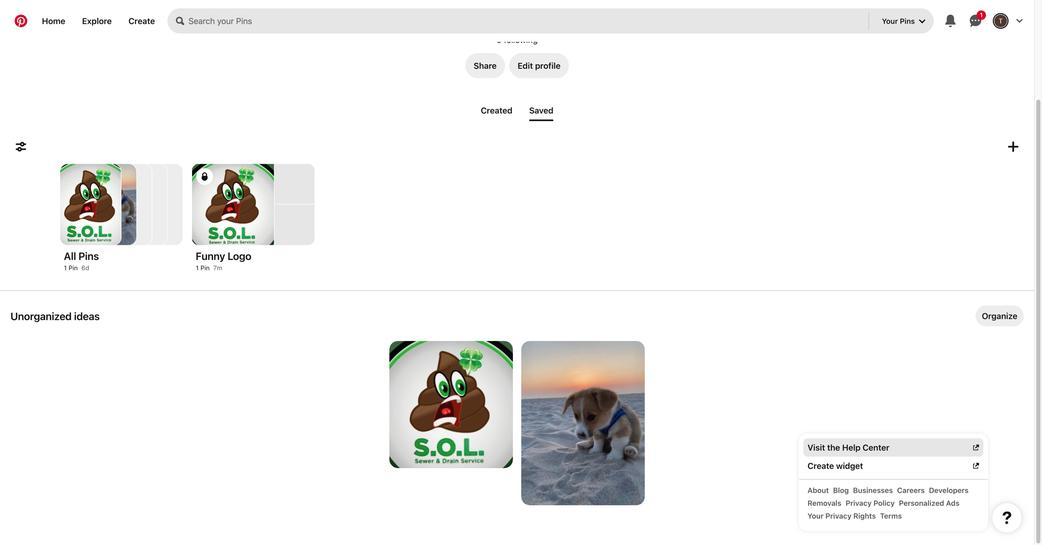 Task type: locate. For each thing, give the bounding box(es) containing it.
2 pin from the left
[[200, 264, 210, 272]]

1 vertical spatial privacy
[[826, 512, 852, 521]]

privacy down the removals
[[826, 512, 852, 521]]

1 vertical spatial create
[[808, 461, 834, 471]]

1
[[980, 11, 983, 19], [64, 264, 67, 272], [196, 264, 199, 272]]

1 horizontal spatial pins
[[900, 17, 915, 25]]

2 pin image image from the left
[[107, 164, 167, 245]]

visit
[[808, 443, 825, 453]]

search icon image
[[176, 17, 184, 25]]

policy
[[874, 499, 895, 508]]

1 horizontal spatial 1
[[196, 264, 199, 272]]

share button
[[465, 53, 505, 78]]

your pins button
[[874, 8, 934, 34]]

center
[[863, 443, 890, 453]]

pin inside 'all pins 1 pin 6d'
[[69, 264, 78, 272]]

pin for funny
[[200, 264, 210, 272]]

pins inside 'button'
[[900, 17, 915, 25]]

organize
[[982, 311, 1018, 321]]

privacy up rights
[[846, 499, 872, 508]]

all pins 1 pin 6d
[[64, 250, 99, 272]]

organize button
[[976, 306, 1024, 327]]

1 pin from the left
[[69, 264, 78, 272]]

pin
[[69, 264, 78, 272], [200, 264, 210, 272]]

developers link
[[927, 484, 971, 497]]

2 horizontal spatial 1
[[980, 11, 983, 19]]

create widget link
[[808, 460, 980, 472]]

1 vertical spatial pins
[[79, 250, 99, 262]]

this contains an image of: image
[[390, 341, 513, 469], [521, 341, 645, 506]]

1 inside 'all pins 1 pin 6d'
[[64, 264, 67, 272]]

following
[[504, 35, 538, 45]]

create widget
[[808, 461, 863, 471]]

create left search icon
[[129, 16, 155, 26]]

your
[[882, 17, 898, 25], [808, 512, 824, 521]]

your left the dropdown icon
[[882, 17, 898, 25]]

1 for all pins
[[64, 264, 67, 272]]

pins left the dropdown icon
[[900, 17, 915, 25]]

list containing about
[[799, 480, 988, 527]]

0 vertical spatial your
[[882, 17, 898, 25]]

0 vertical spatial create
[[129, 16, 155, 26]]

businesses
[[853, 486, 893, 495]]

6d
[[81, 264, 89, 272]]

your privacy rights link
[[806, 510, 878, 523]]

1 inside button
[[980, 11, 983, 19]]

1 down funny
[[196, 264, 199, 272]]

1 horizontal spatial pin
[[200, 264, 210, 272]]

about
[[808, 486, 829, 495]]

saved
[[529, 105, 554, 115]]

1 inside funny logo 1 pin 7m
[[196, 264, 199, 272]]

your down 'removals' link
[[808, 512, 824, 521]]

personalized
[[899, 499, 944, 508]]

create down visit
[[808, 461, 834, 471]]

pin for all
[[69, 264, 78, 272]]

Search text field
[[189, 8, 866, 34]]

1 horizontal spatial create
[[808, 461, 834, 471]]

edit profile button
[[509, 53, 569, 78]]

allpins image
[[60, 164, 121, 245], [76, 164, 136, 245]]

dropdown image
[[919, 18, 926, 25]]

1 down all
[[64, 264, 67, 272]]

0 horizontal spatial your
[[808, 512, 824, 521]]

the
[[827, 443, 840, 453]]

help
[[842, 443, 861, 453]]

explore
[[82, 16, 112, 26]]

1 vertical spatial your
[[808, 512, 824, 521]]

1 for funny logo
[[196, 264, 199, 272]]

0 horizontal spatial pins
[[79, 250, 99, 262]]

privacy
[[846, 499, 872, 508], [826, 512, 852, 521]]

pin left 6d
[[69, 264, 78, 272]]

2 allpins image from the left
[[76, 164, 136, 245]]

create for create
[[129, 16, 155, 26]]

removals link
[[806, 497, 844, 510]]

pins
[[900, 17, 915, 25], [79, 250, 99, 262]]

1 horizontal spatial your
[[882, 17, 898, 25]]

visit the help center link
[[808, 442, 980, 454]]

create
[[129, 16, 155, 26], [808, 461, 834, 471]]

1 this contains an image of: image from the left
[[390, 341, 513, 469]]

saved link
[[525, 101, 558, 120]]

1 left terry turtle image
[[980, 11, 983, 19]]

pins up 6d
[[79, 250, 99, 262]]

pin inside funny logo 1 pin 7m
[[200, 264, 210, 272]]

1 horizontal spatial this contains an image of: image
[[521, 341, 645, 506]]

0 vertical spatial pins
[[900, 17, 915, 25]]

pin image image
[[91, 164, 152, 245], [107, 164, 167, 245], [122, 164, 183, 245]]

secret board icon image
[[201, 173, 209, 181]]

0 horizontal spatial pin
[[69, 264, 78, 272]]

pin left 7m
[[200, 264, 210, 272]]

0 horizontal spatial this contains an image of: image
[[390, 341, 513, 469]]

ideas
[[74, 310, 100, 322]]

list
[[0, 341, 1034, 514], [799, 480, 988, 527]]

pins inside 'all pins 1 pin 6d'
[[79, 250, 99, 262]]

0 horizontal spatial 1
[[64, 264, 67, 272]]

0 horizontal spatial create
[[129, 16, 155, 26]]



Task type: describe. For each thing, give the bounding box(es) containing it.
logo
[[228, 250, 251, 262]]

your pins
[[882, 17, 915, 25]]

all
[[64, 250, 76, 262]]

home
[[42, 16, 65, 26]]

3 pin image image from the left
[[122, 164, 183, 245]]

create for create widget
[[808, 461, 834, 471]]

your inside about blog businesses careers developers removals privacy policy personalized ads your privacy rights terms
[[808, 512, 824, 521]]

0
[[497, 35, 502, 45]]

0 following
[[497, 35, 538, 45]]

2 this contains an image of: image from the left
[[521, 341, 645, 506]]

personalized ads link
[[897, 497, 962, 510]]

pins for your
[[900, 17, 915, 25]]

blog link
[[831, 484, 851, 497]]

rights
[[854, 512, 876, 521]]

created link
[[477, 101, 517, 120]]

pins for all
[[79, 250, 99, 262]]

0 vertical spatial privacy
[[846, 499, 872, 508]]

1 allpins image from the left
[[60, 164, 121, 245]]

home link
[[34, 8, 74, 34]]

about link
[[806, 484, 831, 497]]

1 button
[[963, 8, 988, 34]]

unorganized ideas
[[10, 310, 100, 322]]

created
[[481, 105, 513, 115]]

terms link
[[878, 510, 904, 523]]

edit
[[518, 61, 533, 71]]

widget
[[836, 461, 863, 471]]

1 pin image image from the left
[[91, 164, 152, 245]]

privacy policy link
[[844, 497, 897, 510]]

developers
[[929, 486, 969, 495]]

funny
[[196, 250, 225, 262]]

edit profile
[[518, 61, 561, 71]]

your inside 'button'
[[882, 17, 898, 25]]

funny logo 1 pin 7m
[[196, 250, 251, 272]]

careers
[[897, 486, 925, 495]]

visit the help center menu item
[[804, 439, 984, 457]]

about blog businesses careers developers removals privacy policy personalized ads your privacy rights terms
[[808, 486, 969, 521]]

profile
[[535, 61, 561, 71]]

businesses link
[[851, 484, 895, 497]]

terms
[[880, 512, 902, 521]]

create link
[[120, 8, 163, 34]]

blog
[[833, 486, 849, 495]]

careers link
[[895, 484, 927, 497]]

visit the help center
[[808, 443, 890, 453]]

explore link
[[74, 8, 120, 34]]

share
[[474, 61, 497, 71]]

removals
[[808, 499, 842, 508]]

ads
[[946, 499, 960, 508]]

7m
[[213, 264, 222, 272]]

unorganized
[[10, 310, 72, 322]]

terry turtle image
[[995, 15, 1007, 27]]



Task type: vqa. For each thing, say whether or not it's contained in the screenshot.
1st the AllPins image from the left
yes



